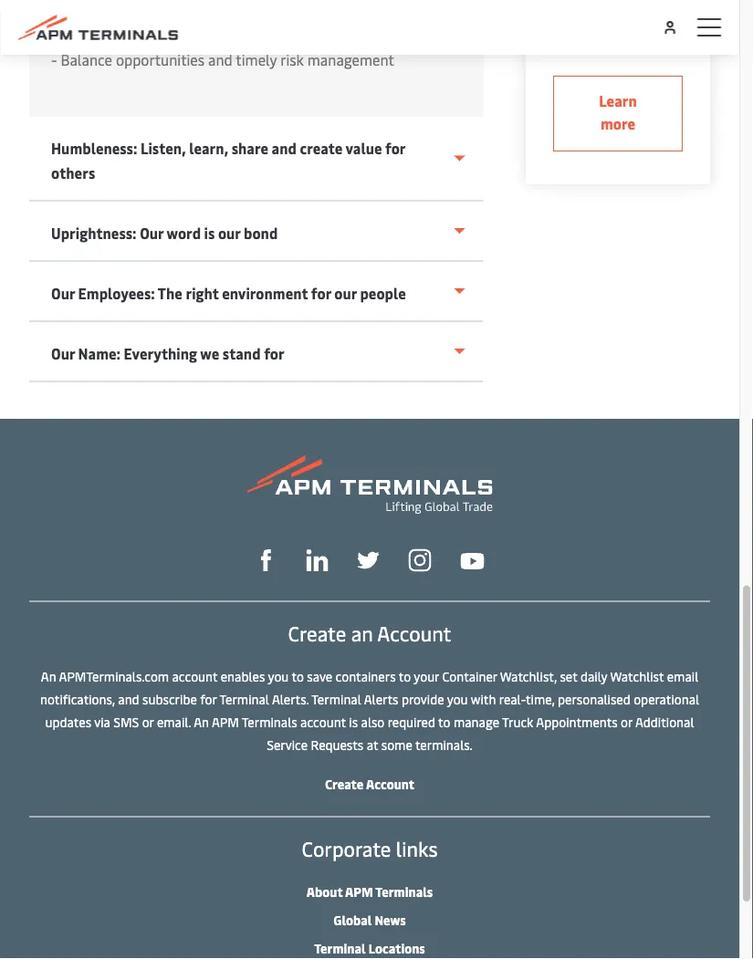 Task type: locate. For each thing, give the bounding box(es) containing it.
terminal down the enables
[[220, 691, 269, 708]]

1 vertical spatial -
[[51, 27, 57, 47]]

you
[[268, 668, 289, 685], [447, 691, 468, 708]]

to
[[102, 27, 116, 47], [292, 668, 304, 685], [399, 668, 411, 685], [438, 714, 451, 731]]

our left name:
[[51, 344, 75, 364]]

to inside - plan and execute while remaining agile in a changing world - strive to improve and excel, even when things are tough - balance opportunities and timely risk management
[[102, 27, 116, 47]]

2 vertical spatial -
[[51, 50, 57, 69]]

is inside dropdown button
[[204, 223, 215, 243]]

- left balance
[[51, 50, 57, 69]]

1 vertical spatial is
[[349, 714, 358, 731]]

terminal locations
[[314, 940, 425, 958]]

instagram link
[[409, 547, 432, 572]]

learn
[[599, 91, 637, 111]]

or left additional
[[621, 714, 633, 731]]

0 horizontal spatial is
[[204, 223, 215, 243]]

0 vertical spatial our
[[140, 223, 164, 243]]

create
[[288, 620, 346, 647], [325, 776, 364, 793]]

our left people
[[335, 284, 357, 303]]

terminals
[[242, 714, 297, 731], [376, 884, 433, 901]]

appointments
[[536, 714, 618, 731]]

create down requests
[[325, 776, 364, 793]]

about apm terminals
[[307, 884, 433, 901]]

1 vertical spatial our
[[51, 284, 75, 303]]

about apm terminals link
[[307, 884, 433, 901]]

corporate links
[[302, 835, 438, 862]]

-
[[51, 4, 57, 24], [51, 27, 57, 47], [51, 50, 57, 69]]

and up the sms
[[118, 691, 139, 708]]

1 horizontal spatial account
[[301, 714, 346, 731]]

watchlist,
[[500, 668, 557, 685]]

global
[[334, 912, 372, 929]]

our inside 'dropdown button'
[[51, 344, 75, 364]]

0 vertical spatial our
[[218, 223, 241, 243]]

everything
[[124, 344, 197, 364]]

humbleness: listen, learn, share and create value for others
[[51, 138, 406, 183]]

our inside our employees: the right environment for our people dropdown button
[[335, 284, 357, 303]]

- left plan
[[51, 4, 57, 24]]

create for create an account
[[288, 620, 346, 647]]

time,
[[526, 691, 555, 708]]

and inside humbleness: listen, learn, share and create value for others
[[272, 138, 297, 158]]

to left save
[[292, 668, 304, 685]]

stand
[[223, 344, 261, 364]]

0 vertical spatial apm
[[212, 714, 239, 731]]

your
[[414, 668, 439, 685]]

our
[[140, 223, 164, 243], [51, 284, 75, 303], [51, 344, 75, 364]]

- left 'strive'
[[51, 27, 57, 47]]

service
[[267, 736, 308, 754]]

an
[[41, 668, 56, 685], [194, 714, 209, 731]]

our inside the uprightness: our word is our bond dropdown button
[[218, 223, 241, 243]]

you tube link
[[461, 548, 485, 571]]

is right the word
[[204, 223, 215, 243]]

changing
[[345, 4, 404, 24]]

0 vertical spatial an
[[41, 668, 56, 685]]

apm up global
[[345, 884, 373, 901]]

global news link
[[334, 912, 406, 929]]

requests
[[311, 736, 364, 754]]

1 horizontal spatial is
[[349, 714, 358, 731]]

you up alerts.
[[268, 668, 289, 685]]

1 horizontal spatial apm
[[345, 884, 373, 901]]

an up notifications,
[[41, 668, 56, 685]]

our left the word
[[140, 223, 164, 243]]

or right the sms
[[142, 714, 154, 731]]

tough
[[386, 27, 424, 47]]

2 or from the left
[[621, 714, 633, 731]]

you down "container"
[[447, 691, 468, 708]]

links
[[396, 835, 438, 862]]

1 vertical spatial an
[[194, 714, 209, 731]]

account down some
[[366, 776, 415, 793]]

0 vertical spatial is
[[204, 223, 215, 243]]

environment
[[222, 284, 308, 303]]

timely
[[236, 50, 277, 69]]

instagram image
[[409, 549, 432, 572]]

twitter image
[[358, 550, 379, 572]]

uprightness:
[[51, 223, 137, 243]]

is
[[204, 223, 215, 243], [349, 714, 358, 731]]

uprightness: our word is our bond
[[51, 223, 278, 243]]

create up save
[[288, 620, 346, 647]]

email
[[667, 668, 699, 685]]

our inside dropdown button
[[51, 284, 75, 303]]

uprightness: our word is our bond button
[[29, 202, 483, 262]]

0 vertical spatial you
[[268, 668, 289, 685]]

execute
[[121, 4, 172, 24]]

learn more
[[599, 91, 637, 133]]

to right 'strive'
[[102, 27, 116, 47]]

when
[[279, 27, 314, 47]]

1 vertical spatial create
[[325, 776, 364, 793]]

manage
[[454, 714, 500, 731]]

terminals up the news
[[376, 884, 433, 901]]

value
[[346, 138, 382, 158]]

facebook image
[[255, 550, 277, 572]]

3 - from the top
[[51, 50, 57, 69]]

0 vertical spatial create
[[288, 620, 346, 647]]

for right stand
[[264, 344, 285, 364]]

0 horizontal spatial or
[[142, 714, 154, 731]]

for right subscribe
[[200, 691, 217, 708]]

an right the email.
[[194, 714, 209, 731]]

save
[[307, 668, 333, 685]]

0 horizontal spatial account
[[172, 668, 218, 685]]

0 vertical spatial terminals
[[242, 714, 297, 731]]

1 horizontal spatial you
[[447, 691, 468, 708]]

an
[[351, 620, 373, 647]]

apm down the enables
[[212, 714, 239, 731]]

is inside 'an apmterminals.com account enables you to save containers to your container watchlist, set daily watchlist email notifications, and subscribe for terminal alerts. terminal alerts provide you with real-time, personalised operational updates via sms or email. an apm terminals account is also required to manage truck appointments or additional service requests at some terminals.'
[[349, 714, 358, 731]]

apmt footer logo image
[[247, 456, 493, 514]]

and inside 'an apmterminals.com account enables you to save containers to your container watchlist, set daily watchlist email notifications, and subscribe for terminal alerts. terminal alerts provide you with real-time, personalised operational updates via sms or email. an apm terminals account is also required to manage truck appointments or additional service requests at some terminals.'
[[118, 691, 139, 708]]

youtube image
[[461, 554, 485, 570]]

our
[[218, 223, 241, 243], [335, 284, 357, 303]]

account up requests
[[301, 714, 346, 731]]

0 horizontal spatial apm
[[212, 714, 239, 731]]

the
[[158, 284, 183, 303]]

linkedin__x28_alt_x29__3_ link
[[306, 547, 328, 572]]

and down excel,
[[208, 50, 233, 69]]

our left bond
[[218, 223, 241, 243]]

1 vertical spatial terminals
[[376, 884, 433, 901]]

notifications,
[[40, 691, 115, 708]]

agile
[[283, 4, 315, 24]]

account up subscribe
[[172, 668, 218, 685]]

is left also
[[349, 714, 358, 731]]

share
[[232, 138, 269, 158]]

and right share
[[272, 138, 297, 158]]

are
[[362, 27, 382, 47]]

account up your in the right of the page
[[378, 620, 452, 647]]

terminal
[[220, 691, 269, 708], [312, 691, 361, 708], [314, 940, 366, 958]]

2 - from the top
[[51, 27, 57, 47]]

operational
[[634, 691, 700, 708]]

0 vertical spatial -
[[51, 4, 57, 24]]

more
[[601, 114, 636, 133]]

0 horizontal spatial our
[[218, 223, 241, 243]]

1 horizontal spatial our
[[335, 284, 357, 303]]

1 horizontal spatial or
[[621, 714, 633, 731]]

0 horizontal spatial terminals
[[242, 714, 297, 731]]

our left employees:
[[51, 284, 75, 303]]

2 vertical spatial our
[[51, 344, 75, 364]]

1 vertical spatial account
[[366, 776, 415, 793]]

terminals up "service"
[[242, 714, 297, 731]]

to left your in the right of the page
[[399, 668, 411, 685]]

apmterminals.com
[[59, 668, 169, 685]]

humbleness:
[[51, 138, 137, 158]]

to up terminals.
[[438, 714, 451, 731]]

terminal locations link
[[314, 940, 425, 958]]

for
[[385, 138, 406, 158], [311, 284, 331, 303], [264, 344, 285, 364], [200, 691, 217, 708]]

and right plan
[[93, 4, 118, 24]]

1 or from the left
[[142, 714, 154, 731]]

apm
[[212, 714, 239, 731], [345, 884, 373, 901]]

for right value
[[385, 138, 406, 158]]

1 vertical spatial our
[[335, 284, 357, 303]]

create an account
[[288, 620, 452, 647]]

account
[[172, 668, 218, 685], [301, 714, 346, 731]]

for right environment
[[311, 284, 331, 303]]

locations
[[369, 940, 425, 958]]



Task type: describe. For each thing, give the bounding box(es) containing it.
strive
[[61, 27, 99, 47]]

risk
[[281, 50, 304, 69]]

right
[[186, 284, 219, 303]]

1 vertical spatial you
[[447, 691, 468, 708]]

1 horizontal spatial an
[[194, 714, 209, 731]]

our employees: the right environment for our people
[[51, 284, 406, 303]]

additional
[[636, 714, 695, 731]]

about
[[307, 884, 343, 901]]

while
[[176, 4, 211, 24]]

people
[[360, 284, 406, 303]]

1 vertical spatial account
[[301, 714, 346, 731]]

linkedin image
[[306, 550, 328, 572]]

name:
[[78, 344, 121, 364]]

1 horizontal spatial terminals
[[376, 884, 433, 901]]

alerts.
[[272, 691, 309, 708]]

opportunities
[[116, 50, 205, 69]]

terminals.
[[415, 736, 473, 754]]

1 - from the top
[[51, 4, 57, 24]]

listen,
[[141, 138, 186, 158]]

subscribe
[[143, 691, 197, 708]]

terminal down save
[[312, 691, 361, 708]]

terminals inside 'an apmterminals.com account enables you to save containers to your container watchlist, set daily watchlist email notifications, and subscribe for terminal alerts. terminal alerts provide you with real-time, personalised operational updates via sms or email. an apm terminals account is also required to manage truck appointments or additional service requests at some terminals.'
[[242, 714, 297, 731]]

global news
[[334, 912, 406, 929]]

containers
[[336, 668, 396, 685]]

daily
[[581, 668, 608, 685]]

watchlist
[[611, 668, 664, 685]]

also
[[361, 714, 385, 731]]

learn,
[[189, 138, 228, 158]]

plan
[[61, 4, 90, 24]]

humbleness: listen, learn, share and create value for others button
[[29, 117, 483, 202]]

with
[[471, 691, 496, 708]]

improve
[[119, 27, 172, 47]]

sms
[[113, 714, 139, 731]]

1 vertical spatial apm
[[345, 884, 373, 901]]

management
[[308, 50, 395, 69]]

world
[[407, 4, 445, 24]]

employees:
[[78, 284, 155, 303]]

real-
[[499, 691, 526, 708]]

enables
[[221, 668, 265, 685]]

via
[[94, 714, 110, 731]]

our inside dropdown button
[[140, 223, 164, 243]]

- plan and execute while remaining agile in a changing world - strive to improve and excel, even when things are tough - balance opportunities and timely risk management
[[51, 4, 445, 69]]

corporate
[[302, 835, 391, 862]]

for inside humbleness: listen, learn, share and create value for others
[[385, 138, 406, 158]]

excel,
[[204, 27, 241, 47]]

container
[[442, 668, 498, 685]]

for inside 'an apmterminals.com account enables you to save containers to your container watchlist, set daily watchlist email notifications, and subscribe for terminal alerts. terminal alerts provide you with real-time, personalised operational updates via sms or email. an apm terminals account is also required to manage truck appointments or additional service requests at some terminals.'
[[200, 691, 217, 708]]

apm inside 'an apmterminals.com account enables you to save containers to your container watchlist, set daily watchlist email notifications, and subscribe for terminal alerts. terminal alerts provide you with real-time, personalised operational updates via sms or email. an apm terminals account is also required to manage truck appointments or additional service requests at some terminals.'
[[212, 714, 239, 731]]

0 vertical spatial account
[[378, 620, 452, 647]]

for inside our employees: the right environment for our people dropdown button
[[311, 284, 331, 303]]

fill 44 link
[[358, 547, 379, 572]]

our name: everything we stand for
[[51, 344, 285, 364]]

some
[[382, 736, 413, 754]]

we
[[200, 344, 219, 364]]

create for create account
[[325, 776, 364, 793]]

our name: everything we stand for button
[[29, 322, 483, 383]]

others
[[51, 163, 95, 183]]

truck
[[502, 714, 534, 731]]

set
[[560, 668, 578, 685]]

word
[[167, 223, 201, 243]]

a
[[333, 4, 341, 24]]

bond
[[244, 223, 278, 243]]

create account link
[[325, 776, 415, 793]]

balance
[[61, 50, 112, 69]]

terminal down global
[[314, 940, 366, 958]]

0 horizontal spatial you
[[268, 668, 289, 685]]

for inside our name: everything we stand for 'dropdown button'
[[264, 344, 285, 364]]

things
[[317, 27, 358, 47]]

0 horizontal spatial an
[[41, 668, 56, 685]]

our for employees:
[[51, 284, 75, 303]]

shape link
[[255, 547, 277, 572]]

and down while
[[176, 27, 200, 47]]

0 vertical spatial account
[[172, 668, 218, 685]]

an apmterminals.com account enables you to save containers to your container watchlist, set daily watchlist email notifications, and subscribe for terminal alerts. terminal alerts provide you with real-time, personalised operational updates via sms or email. an apm terminals account is also required to manage truck appointments or additional service requests at some terminals.
[[40, 668, 700, 754]]

learn more link
[[553, 76, 683, 152]]

at
[[367, 736, 378, 754]]

our for name:
[[51, 344, 75, 364]]

alerts
[[364, 691, 399, 708]]

email.
[[157, 714, 191, 731]]

remaining
[[214, 4, 280, 24]]

required
[[388, 714, 436, 731]]

personalised
[[558, 691, 631, 708]]

even
[[244, 27, 275, 47]]

in
[[318, 4, 330, 24]]



Task type: vqa. For each thing, say whether or not it's contained in the screenshot.
improve on the top left of page
yes



